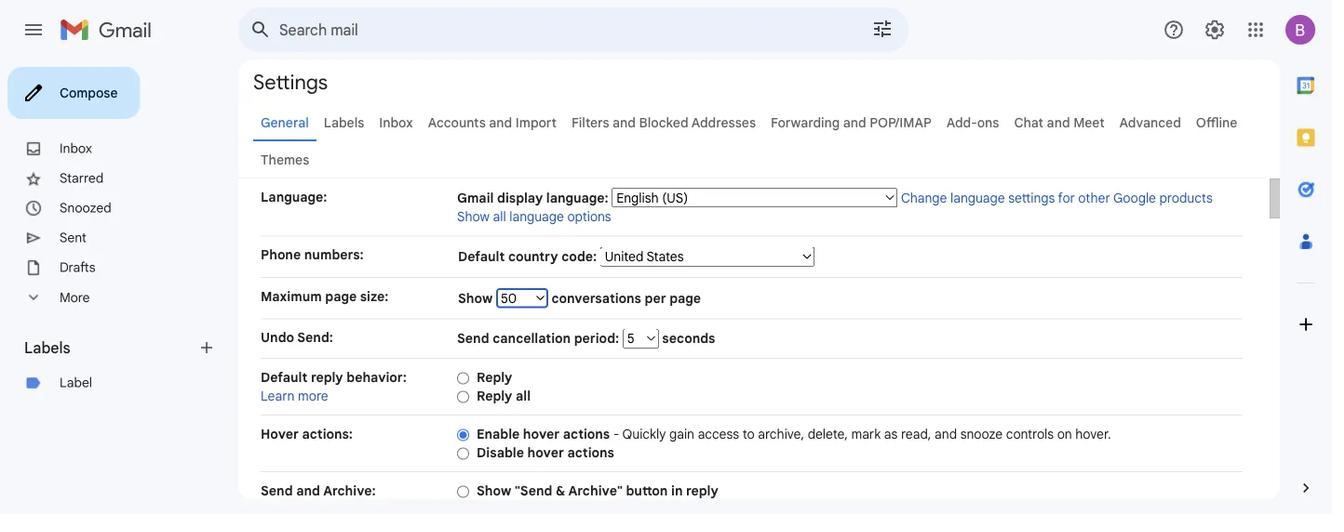 Task type: describe. For each thing, give the bounding box(es) containing it.
disable
[[477, 445, 524, 461]]

-
[[613, 426, 619, 443]]

undo send:
[[261, 330, 333, 346]]

archive"
[[568, 483, 623, 500]]

more button
[[0, 283, 223, 313]]

display
[[497, 190, 543, 206]]

learn more link
[[261, 388, 328, 405]]

show for show "send & archive" button in reply
[[477, 483, 511, 500]]

Disable hover actions radio
[[457, 447, 469, 461]]

enable
[[477, 426, 520, 443]]

delete,
[[808, 426, 848, 443]]

1 horizontal spatial page
[[670, 291, 701, 307]]

reply inside default reply behavior: learn more
[[311, 370, 343, 386]]

show "send & archive" button in reply
[[477, 483, 719, 500]]

accounts and import
[[428, 115, 557, 131]]

and for import
[[489, 115, 512, 131]]

per
[[645, 291, 666, 307]]

accounts
[[428, 115, 486, 131]]

starred
[[60, 170, 104, 187]]

add-ons link
[[947, 115, 999, 131]]

code:
[[562, 249, 597, 265]]

gain
[[669, 426, 695, 443]]

language:
[[546, 190, 609, 206]]

chat
[[1014, 115, 1044, 131]]

meet
[[1074, 115, 1105, 131]]

for
[[1058, 190, 1075, 206]]

forwarding and pop/imap
[[771, 115, 932, 131]]

quickly
[[622, 426, 666, 443]]

to
[[743, 426, 755, 443]]

ons
[[978, 115, 999, 131]]

forwarding and pop/imap link
[[771, 115, 932, 131]]

offline link
[[1196, 115, 1238, 131]]

hover for enable
[[523, 426, 560, 443]]

reply all
[[477, 388, 531, 405]]

general
[[261, 115, 309, 131]]

Reply all radio
[[457, 390, 469, 404]]

label
[[60, 375, 92, 392]]

support image
[[1163, 19, 1185, 41]]

all for reply
[[516, 388, 531, 405]]

conversations
[[552, 291, 641, 307]]

change
[[901, 190, 947, 206]]

and for meet
[[1047, 115, 1070, 131]]

show for show all language options
[[457, 209, 490, 225]]

labels heading
[[24, 339, 197, 358]]

inbox for left 'inbox' link
[[60, 141, 92, 157]]

main menu image
[[22, 19, 45, 41]]

button
[[626, 483, 668, 500]]

pop/imap
[[870, 115, 932, 131]]

actions:
[[302, 426, 353, 443]]

google
[[1114, 190, 1156, 206]]

gmail display language:
[[457, 190, 609, 206]]

other
[[1079, 190, 1111, 206]]

filters and blocked addresses
[[572, 115, 756, 131]]

actions for enable
[[563, 426, 610, 443]]

controls
[[1006, 426, 1054, 443]]

archive,
[[758, 426, 805, 443]]

default country code:
[[458, 249, 600, 265]]

undo
[[261, 330, 294, 346]]

forwarding
[[771, 115, 840, 131]]

conversations per page
[[548, 291, 701, 307]]

hover
[[261, 426, 299, 443]]

offline
[[1196, 115, 1238, 131]]

0 vertical spatial inbox link
[[379, 115, 413, 131]]

send:
[[297, 330, 333, 346]]

send cancellation period:
[[457, 331, 623, 347]]

as
[[884, 426, 898, 443]]

show all language options link
[[457, 209, 611, 225]]

labels for labels link
[[324, 115, 364, 131]]

language:
[[261, 189, 327, 205]]

hover actions:
[[261, 426, 353, 443]]

show for show
[[458, 291, 496, 307]]

filters
[[572, 115, 609, 131]]

advanced
[[1120, 115, 1182, 131]]

actions for disable
[[567, 445, 614, 461]]

behavior:
[[347, 370, 407, 386]]

enable hover actions - quickly gain access to archive, delete, mark as read, and snooze controls on hover.
[[477, 426, 1111, 443]]

country
[[508, 249, 558, 265]]

Reply radio
[[457, 372, 469, 386]]

more
[[60, 290, 90, 306]]

&
[[556, 483, 565, 500]]

products
[[1160, 190, 1213, 206]]

accounts and import link
[[428, 115, 557, 131]]

1 vertical spatial language
[[510, 209, 564, 225]]

more
[[298, 388, 328, 405]]



Task type: locate. For each thing, give the bounding box(es) containing it.
0 vertical spatial inbox
[[379, 115, 413, 131]]

inbox up starred
[[60, 141, 92, 157]]

default
[[458, 249, 505, 265], [261, 370, 308, 386]]

0 horizontal spatial send
[[261, 483, 293, 500]]

inbox link right labels link
[[379, 115, 413, 131]]

labels inside labels navigation
[[24, 339, 70, 358]]

0 vertical spatial language
[[951, 190, 1005, 206]]

filters and blocked addresses link
[[572, 115, 756, 131]]

show all language options
[[457, 209, 611, 225]]

search mail image
[[244, 13, 277, 47]]

0 vertical spatial actions
[[563, 426, 610, 443]]

reply right in
[[686, 483, 719, 500]]

send down hover
[[261, 483, 293, 500]]

and for blocked
[[613, 115, 636, 131]]

all up enable
[[516, 388, 531, 405]]

show down gmail
[[457, 209, 490, 225]]

2 vertical spatial show
[[477, 483, 511, 500]]

default left country
[[458, 249, 505, 265]]

read,
[[901, 426, 932, 443]]

1 horizontal spatial all
[[516, 388, 531, 405]]

show
[[457, 209, 490, 225], [458, 291, 496, 307], [477, 483, 511, 500]]

language
[[951, 190, 1005, 206], [510, 209, 564, 225]]

mark
[[851, 426, 881, 443]]

hover for disable
[[527, 445, 564, 461]]

drafts link
[[60, 260, 96, 276]]

page
[[325, 289, 357, 305], [670, 291, 701, 307]]

"send
[[515, 483, 553, 500]]

1 vertical spatial reply
[[477, 388, 513, 405]]

inbox for the top 'inbox' link
[[379, 115, 413, 131]]

labels for labels heading in the left bottom of the page
[[24, 339, 70, 358]]

1 vertical spatial actions
[[567, 445, 614, 461]]

0 horizontal spatial page
[[325, 289, 357, 305]]

gmail
[[457, 190, 494, 206]]

themes link
[[261, 152, 309, 168]]

1 horizontal spatial inbox link
[[379, 115, 413, 131]]

1 vertical spatial all
[[516, 388, 531, 405]]

change language settings for other google products
[[901, 190, 1213, 206]]

send for send cancellation period:
[[457, 331, 489, 347]]

gmail image
[[60, 11, 161, 48]]

all down display
[[493, 209, 506, 225]]

0 horizontal spatial labels
[[24, 339, 70, 358]]

options
[[567, 209, 611, 225]]

inbox link
[[379, 115, 413, 131], [60, 141, 92, 157]]

page left size:
[[325, 289, 357, 305]]

inbox
[[379, 115, 413, 131], [60, 141, 92, 157]]

snoozed link
[[60, 200, 111, 216]]

labels navigation
[[0, 60, 238, 515]]

reply up 'reply all'
[[477, 370, 513, 386]]

actions
[[563, 426, 610, 443], [567, 445, 614, 461]]

default for default country code:
[[458, 249, 505, 265]]

inbox inside labels navigation
[[60, 141, 92, 157]]

and for archive:
[[296, 483, 320, 500]]

drafts
[[60, 260, 96, 276]]

compose
[[60, 85, 118, 101]]

1 vertical spatial inbox
[[60, 141, 92, 157]]

advanced link
[[1120, 115, 1182, 131]]

starred link
[[60, 170, 104, 187]]

1 horizontal spatial default
[[458, 249, 505, 265]]

maximum
[[261, 289, 322, 305]]

hover up "send
[[527, 445, 564, 461]]

in
[[671, 483, 683, 500]]

1 vertical spatial send
[[261, 483, 293, 500]]

send up reply option
[[457, 331, 489, 347]]

inbox right labels link
[[379, 115, 413, 131]]

phone
[[261, 247, 301, 264]]

actions left -
[[563, 426, 610, 443]]

and right read,
[[935, 426, 957, 443]]

1 horizontal spatial send
[[457, 331, 489, 347]]

and for pop/imap
[[843, 115, 867, 131]]

general link
[[261, 115, 309, 131]]

1 vertical spatial hover
[[527, 445, 564, 461]]

add-ons
[[947, 115, 999, 131]]

and right chat
[[1047, 115, 1070, 131]]

and
[[489, 115, 512, 131], [613, 115, 636, 131], [843, 115, 867, 131], [1047, 115, 1070, 131], [935, 426, 957, 443], [296, 483, 320, 500]]

0 vertical spatial all
[[493, 209, 506, 225]]

seconds
[[659, 331, 716, 347]]

0 horizontal spatial inbox
[[60, 141, 92, 157]]

send and archive:
[[261, 483, 376, 500]]

add-
[[947, 115, 978, 131]]

2 reply from the top
[[477, 388, 513, 405]]

inbox link up starred
[[60, 141, 92, 157]]

hover
[[523, 426, 560, 443], [527, 445, 564, 461]]

default for default reply behavior: learn more
[[261, 370, 308, 386]]

0 horizontal spatial reply
[[311, 370, 343, 386]]

0 vertical spatial hover
[[523, 426, 560, 443]]

labels right "general"
[[324, 115, 364, 131]]

disable hover actions
[[477, 445, 614, 461]]

reply for reply
[[477, 370, 513, 386]]

1 vertical spatial show
[[458, 291, 496, 307]]

language right change
[[951, 190, 1005, 206]]

and right filters
[[613, 115, 636, 131]]

None search field
[[238, 7, 909, 52]]

access
[[698, 426, 739, 443]]

0 vertical spatial default
[[458, 249, 505, 265]]

0 vertical spatial send
[[457, 331, 489, 347]]

all
[[493, 209, 506, 225], [516, 388, 531, 405]]

compose button
[[7, 67, 140, 119]]

Search mail text field
[[279, 20, 819, 39]]

reply up more
[[311, 370, 343, 386]]

language down gmail display language:
[[510, 209, 564, 225]]

blocked
[[639, 115, 689, 131]]

settings image
[[1204, 19, 1226, 41]]

maximum page size:
[[261, 289, 389, 305]]

reply for reply all
[[477, 388, 513, 405]]

and left archive:
[[296, 483, 320, 500]]

show down default country code:
[[458, 291, 496, 307]]

and left import
[[489, 115, 512, 131]]

1 horizontal spatial inbox
[[379, 115, 413, 131]]

Enable hover actions radio
[[457, 429, 469, 443]]

actions down -
[[567, 445, 614, 461]]

default reply behavior: learn more
[[261, 370, 407, 405]]

cancellation
[[493, 331, 571, 347]]

0 vertical spatial reply
[[311, 370, 343, 386]]

labels up label
[[24, 339, 70, 358]]

page right per
[[670, 291, 701, 307]]

1 horizontal spatial reply
[[686, 483, 719, 500]]

1 vertical spatial reply
[[686, 483, 719, 500]]

default up learn
[[261, 370, 308, 386]]

1 reply from the top
[[477, 370, 513, 386]]

1 vertical spatial inbox link
[[60, 141, 92, 157]]

0 horizontal spatial default
[[261, 370, 308, 386]]

1 horizontal spatial labels
[[324, 115, 364, 131]]

reply
[[477, 370, 513, 386], [477, 388, 513, 405]]

period:
[[574, 331, 619, 347]]

labels link
[[324, 115, 364, 131]]

and left pop/imap
[[843, 115, 867, 131]]

send for send and archive:
[[261, 483, 293, 500]]

themes
[[261, 152, 309, 168]]

settings
[[1009, 190, 1055, 206]]

Show "Send & Archive" button in reply radio
[[457, 485, 469, 499]]

advanced search options image
[[864, 10, 901, 47]]

0 horizontal spatial all
[[493, 209, 506, 225]]

change language settings for other google products link
[[901, 190, 1213, 206]]

1 vertical spatial default
[[261, 370, 308, 386]]

snoozed
[[60, 200, 111, 216]]

learn
[[261, 388, 295, 405]]

reply right the reply all radio
[[477, 388, 513, 405]]

default inside default reply behavior: learn more
[[261, 370, 308, 386]]

0 vertical spatial labels
[[324, 115, 364, 131]]

0 horizontal spatial language
[[510, 209, 564, 225]]

0 vertical spatial show
[[457, 209, 490, 225]]

addresses
[[692, 115, 756, 131]]

1 vertical spatial labels
[[24, 339, 70, 358]]

chat and meet
[[1014, 115, 1105, 131]]

label link
[[60, 375, 92, 392]]

sent link
[[60, 230, 87, 246]]

sent
[[60, 230, 87, 246]]

snooze
[[961, 426, 1003, 443]]

archive:
[[323, 483, 376, 500]]

on
[[1057, 426, 1072, 443]]

hover up disable hover actions
[[523, 426, 560, 443]]

phone numbers:
[[261, 247, 364, 264]]

1 horizontal spatial language
[[951, 190, 1005, 206]]

show right show "send & archive" button in reply radio
[[477, 483, 511, 500]]

import
[[516, 115, 557, 131]]

all for show
[[493, 209, 506, 225]]

hover.
[[1076, 426, 1111, 443]]

0 vertical spatial reply
[[477, 370, 513, 386]]

0 horizontal spatial inbox link
[[60, 141, 92, 157]]

tab list
[[1280, 60, 1332, 448]]

size:
[[360, 289, 389, 305]]



Task type: vqa. For each thing, say whether or not it's contained in the screenshot.
Default country code:'s Default
yes



